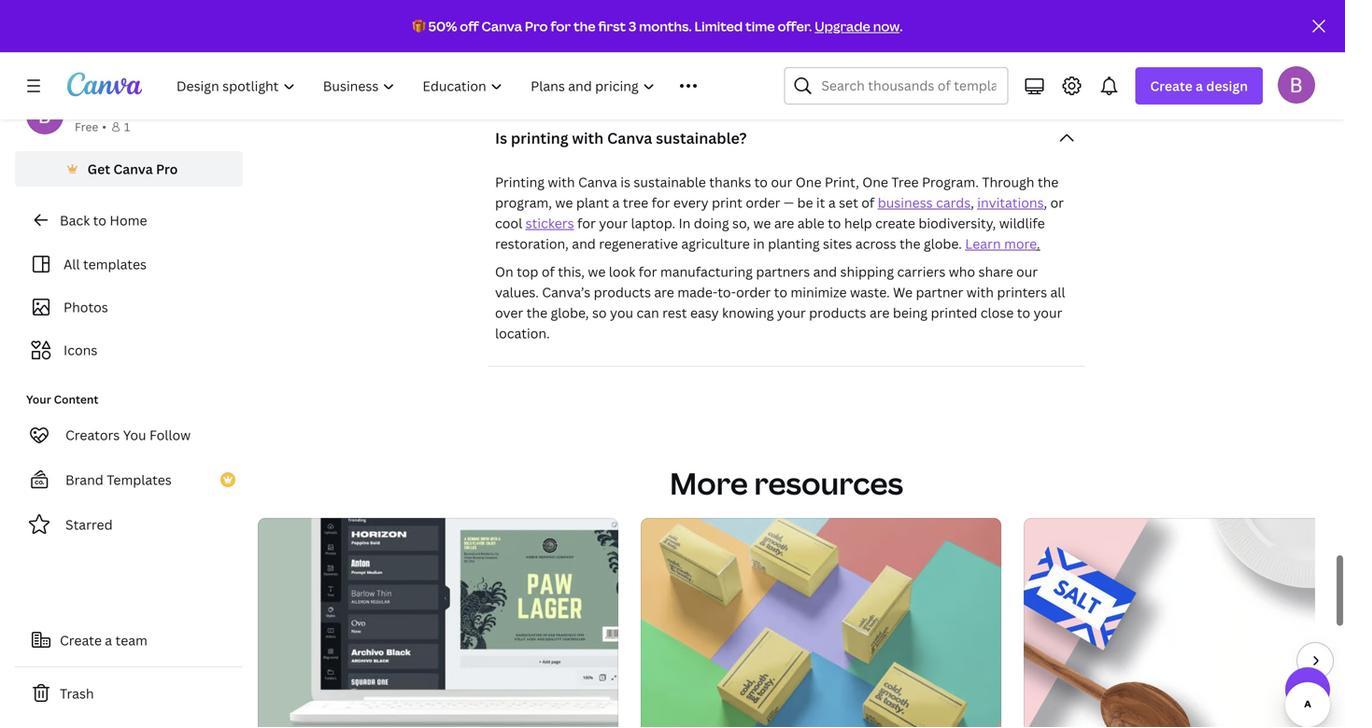 Task type: vqa. For each thing, say whether or not it's contained in the screenshot.
Magazine
no



Task type: locate. For each thing, give the bounding box(es) containing it.
0 vertical spatial drag
[[922, 34, 950, 52]]

of
[[862, 194, 875, 212], [542, 263, 555, 281]]

photos
[[64, 299, 108, 316]]

a
[[1196, 77, 1204, 95], [613, 194, 620, 212], [829, 194, 836, 212], [105, 632, 112, 650]]

the inside printing with canva is sustainable thanks to our one print, one tree program. through the program, we plant a tree for every print order — be it a set of
[[1038, 173, 1059, 191]]

the up 'location.'
[[527, 304, 548, 322]]

0 horizontal spatial create
[[60, 632, 102, 650]]

1 horizontal spatial pro
[[525, 17, 548, 35]]

all templates link
[[26, 247, 232, 282]]

drag down "uploads" at the top of page
[[645, 55, 673, 73]]

1 vertical spatial our
[[771, 173, 793, 191]]

for inside 'for your laptop. in doing so, we are able to help create biodiversity, wildlife restoration, and regenerative agriculture in planting sites across the globe.'
[[578, 215, 596, 232]]

open
[[582, 34, 615, 52]]

create left team
[[60, 632, 102, 650]]

1 horizontal spatial drag
[[922, 34, 950, 52]]

pro up the back to home link
[[156, 160, 178, 178]]

your down minimize
[[777, 304, 806, 322]]

back
[[60, 212, 90, 229]]

0 horizontal spatial one
[[796, 173, 822, 191]]

🎁 50% off canva pro for the first 3 months. limited time offer. upgrade now .
[[413, 17, 903, 35]]

1 horizontal spatial it
[[817, 194, 826, 212]]

•
[[102, 119, 106, 135]]

with inside printing with canva is sustainable thanks to our one print, one tree program. through the program, we plant a tree for every print order — be it a set of
[[548, 173, 575, 191]]

0 horizontal spatial are
[[654, 284, 675, 301]]

pro left 'just'
[[525, 17, 548, 35]]

create for create a team
[[60, 632, 102, 650]]

a left tree
[[613, 194, 620, 212]]

your inside 'for your laptop. in doing so, we are able to help create biodiversity, wildlife restoration, and regenerative agriculture in planting sites across the globe.'
[[599, 215, 628, 232]]

it down on
[[737, 55, 746, 73]]

our up —
[[771, 173, 793, 191]]

label size guide image
[[1024, 519, 1346, 728]]

1 horizontal spatial products
[[809, 304, 867, 322]]

drag
[[922, 34, 950, 52], [645, 55, 673, 73]]

1 vertical spatial of
[[542, 263, 555, 281]]

your down plant
[[599, 215, 628, 232]]

are inside 'for your laptop. in doing so, we are able to help create biodiversity, wildlife restoration, and regenerative agriculture in planting sites across the globe.'
[[775, 215, 795, 232]]

2 horizontal spatial we
[[754, 215, 771, 232]]

2 vertical spatial we
[[588, 263, 606, 281]]

, left or
[[1044, 194, 1048, 212]]

of right set
[[862, 194, 875, 212]]

and up minimize
[[814, 263, 837, 281]]

the inside 'for your laptop. in doing so, we are able to help create biodiversity, wildlife restoration, and regenerative agriculture in planting sites across the globe.'
[[900, 235, 921, 253]]

in
[[753, 235, 765, 253]]

2 , from the left
[[1044, 194, 1048, 212]]

we up 'stickers' link
[[555, 194, 573, 212]]

50 insanely creative and stunning packaging designs image
[[641, 519, 1002, 728]]

months.
[[639, 17, 692, 35]]

off
[[460, 17, 479, 35]]

to down on
[[749, 55, 762, 73]]

a left design
[[1196, 77, 1204, 95]]

now
[[873, 17, 900, 35]]

our inside it's easy. just open the "uploads" tab on our editing dashboard and drag your image from your desktop. and then drag and drop it to your label design!
[[753, 34, 774, 52]]

the inside it's easy. just open the "uploads" tab on our editing dashboard and drag your image from your desktop. and then drag and drop it to your label design!
[[618, 34, 639, 52]]

our right on
[[753, 34, 774, 52]]

canva up is on the top of page
[[607, 128, 653, 148]]

across
[[856, 235, 897, 253]]

0 horizontal spatial .
[[900, 17, 903, 35]]

a left team
[[105, 632, 112, 650]]

1 vertical spatial with
[[548, 173, 575, 191]]

business cards , invitations
[[878, 194, 1044, 212]]

0 vertical spatial our
[[753, 34, 774, 52]]

1 vertical spatial .
[[1037, 235, 1041, 253]]

order up knowing at right
[[736, 284, 771, 301]]

products down look at top
[[594, 284, 651, 301]]

create
[[876, 215, 916, 232]]

and up the this,
[[572, 235, 596, 253]]

drop
[[704, 55, 734, 73]]

order
[[746, 194, 781, 212], [736, 284, 771, 301]]

all
[[64, 256, 80, 273]]

creators you follow link
[[15, 417, 243, 454]]

0 vertical spatial are
[[775, 215, 795, 232]]

this,
[[558, 263, 585, 281]]

0 horizontal spatial it
[[737, 55, 746, 73]]

1 vertical spatial order
[[736, 284, 771, 301]]

your down all on the right top of the page
[[1034, 304, 1063, 322]]

order left —
[[746, 194, 781, 212]]

the up or
[[1038, 173, 1059, 191]]

one left the tree
[[863, 173, 889, 191]]

Search search field
[[822, 68, 996, 104]]

so
[[592, 304, 607, 322]]

time
[[746, 17, 775, 35]]

0 horizontal spatial we
[[555, 194, 573, 212]]

the down create
[[900, 235, 921, 253]]

create for create a design
[[1151, 77, 1193, 95]]

made-
[[678, 284, 718, 301]]

for up 'laptop.'
[[652, 194, 670, 212]]

for down plant
[[578, 215, 596, 232]]

for inside on top of this, we look for manufacturing partners and shipping carriers who share our values. canva's products are made-to-order to minimize waste. we partner with printers all over the globe, so you can rest easy knowing your products are being printed close to your location.
[[639, 263, 657, 281]]

0 horizontal spatial pro
[[156, 160, 178, 178]]

cool
[[495, 215, 523, 232]]

your left 'image'
[[954, 34, 982, 52]]

we
[[555, 194, 573, 212], [754, 215, 771, 232], [588, 263, 606, 281]]

0 vertical spatial we
[[555, 194, 573, 212]]

our up "printers"
[[1017, 263, 1038, 281]]

the up then
[[618, 34, 639, 52]]

.
[[900, 17, 903, 35], [1037, 235, 1041, 253]]

0 horizontal spatial of
[[542, 263, 555, 281]]

0 horizontal spatial ,
[[971, 194, 974, 212]]

waste.
[[850, 284, 890, 301]]

order inside on top of this, we look for manufacturing partners and shipping carriers who share our values. canva's products are made-to-order to minimize waste. we partner with printers all over the globe, so you can rest easy knowing your products are being printed close to your location.
[[736, 284, 771, 301]]

to up sites
[[828, 215, 841, 232]]

printing
[[495, 173, 545, 191]]

image
[[986, 34, 1023, 52]]

first
[[599, 17, 626, 35]]

products down minimize
[[809, 304, 867, 322]]

0 horizontal spatial products
[[594, 284, 651, 301]]

design
[[1207, 77, 1248, 95]]

—
[[784, 194, 794, 212]]

your
[[954, 34, 982, 52], [495, 55, 524, 73], [766, 55, 795, 73], [599, 215, 628, 232], [777, 304, 806, 322], [1034, 304, 1063, 322]]

1 horizontal spatial ,
[[1044, 194, 1048, 212]]

, up biodiversity,
[[971, 194, 974, 212]]

all templates
[[64, 256, 147, 273]]

get canva pro
[[88, 160, 178, 178]]

it inside it's easy. just open the "uploads" tab on our editing dashboard and drag your image from your desktop. and then drag and drop it to your label design!
[[737, 55, 746, 73]]

,
[[971, 194, 974, 212], [1044, 194, 1048, 212]]

knowing
[[722, 304, 774, 322]]

create a label in canva image
[[258, 519, 619, 728]]

then
[[613, 55, 642, 73]]

. right dashboard
[[900, 17, 903, 35]]

0 vertical spatial create
[[1151, 77, 1193, 95]]

, inside , or cool
[[1044, 194, 1048, 212]]

it
[[737, 55, 746, 73], [817, 194, 826, 212]]

we left look at top
[[588, 263, 606, 281]]

stickers link
[[526, 215, 574, 232]]

create inside button
[[60, 632, 102, 650]]

with inside dropdown button
[[572, 128, 604, 148]]

to inside printing with canva is sustainable thanks to our one print, one tree program. through the program, we plant a tree for every print order — be it a set of
[[755, 173, 768, 191]]

on top of this, we look for manufacturing partners and shipping carriers who share our values. canva's products are made-to-order to minimize waste. we partner with printers all over the globe, so you can rest easy knowing your products are being printed close to your location.
[[495, 263, 1066, 343]]

create inside dropdown button
[[1151, 77, 1193, 95]]

1 horizontal spatial one
[[863, 173, 889, 191]]

starred link
[[15, 506, 243, 544]]

and down "uploads" at the top of page
[[677, 55, 700, 73]]

top level navigation element
[[164, 67, 740, 105], [164, 67, 740, 105]]

0 vertical spatial .
[[900, 17, 903, 35]]

1 vertical spatial create
[[60, 632, 102, 650]]

of inside printing with canva is sustainable thanks to our one print, one tree program. through the program, we plant a tree for every print order — be it a set of
[[862, 194, 875, 212]]

for right easy.
[[551, 17, 571, 35]]

1 vertical spatial are
[[654, 284, 675, 301]]

2 one from the left
[[863, 173, 889, 191]]

bob builder image
[[1278, 66, 1316, 103]]

starred
[[65, 516, 113, 534]]

None search field
[[784, 67, 1009, 105]]

top
[[517, 263, 539, 281]]

home
[[110, 212, 147, 229]]

1 , from the left
[[971, 194, 974, 212]]

0 vertical spatial of
[[862, 194, 875, 212]]

dashboard
[[824, 34, 892, 52]]

creators you follow
[[65, 427, 191, 444]]

desktop.
[[527, 55, 581, 73]]

0 vertical spatial it
[[737, 55, 746, 73]]

1 horizontal spatial of
[[862, 194, 875, 212]]

from
[[1026, 34, 1057, 52]]

of right top
[[542, 263, 555, 281]]

for right look at top
[[639, 263, 657, 281]]

and
[[584, 55, 610, 73]]

we up in
[[754, 215, 771, 232]]

1 vertical spatial pro
[[156, 160, 178, 178]]

1 horizontal spatial create
[[1151, 77, 1193, 95]]

the inside on top of this, we look for manufacturing partners and shipping carriers who share our values. canva's products are made-to-order to minimize waste. we partner with printers all over the globe, so you can rest easy knowing your products are being printed close to your location.
[[527, 304, 548, 322]]

heading
[[488, 0, 1086, 18]]

it right be
[[817, 194, 826, 212]]

0 vertical spatial pro
[[525, 17, 548, 35]]

0 vertical spatial products
[[594, 284, 651, 301]]

canva right get
[[113, 160, 153, 178]]

are down waste. in the top of the page
[[870, 304, 890, 322]]

. down wildlife at the right top of the page
[[1037, 235, 1041, 253]]

and inside 'for your laptop. in doing so, we are able to help create biodiversity, wildlife restoration, and regenerative agriculture in planting sites across the globe.'
[[572, 235, 596, 253]]

drag up search search box
[[922, 34, 950, 52]]

close
[[981, 304, 1014, 322]]

create left design
[[1151, 77, 1193, 95]]

to down "printers"
[[1017, 304, 1031, 322]]

are up rest
[[654, 284, 675, 301]]

more resources
[[670, 464, 904, 504]]

canva up plant
[[578, 173, 618, 191]]

team
[[115, 632, 148, 650]]

brand
[[65, 471, 104, 489]]

0 vertical spatial order
[[746, 194, 781, 212]]

create a design button
[[1136, 67, 1263, 105]]

0 vertical spatial with
[[572, 128, 604, 148]]

is printing with canva sustainable?
[[495, 128, 747, 148]]

your
[[26, 392, 51, 407]]

order inside printing with canva is sustainable thanks to our one print, one tree program. through the program, we plant a tree for every print order — be it a set of
[[746, 194, 781, 212]]

1 horizontal spatial we
[[588, 263, 606, 281]]

values.
[[495, 284, 539, 301]]

1 vertical spatial it
[[817, 194, 826, 212]]

2 vertical spatial with
[[967, 284, 994, 301]]

carriers
[[898, 263, 946, 281]]

0 horizontal spatial drag
[[645, 55, 673, 73]]

2 horizontal spatial are
[[870, 304, 890, 322]]

label
[[798, 55, 829, 73]]

1 vertical spatial we
[[754, 215, 771, 232]]

pro inside get canva pro button
[[156, 160, 178, 178]]

1 horizontal spatial are
[[775, 215, 795, 232]]

a inside button
[[105, 632, 112, 650]]

free •
[[75, 119, 106, 135]]

sites
[[823, 235, 853, 253]]

1 vertical spatial drag
[[645, 55, 673, 73]]

2 vertical spatial our
[[1017, 263, 1038, 281]]

are down —
[[775, 215, 795, 232]]

to right thanks
[[755, 173, 768, 191]]

upgrade
[[815, 17, 871, 35]]

upgrade now button
[[815, 17, 900, 35]]

one up be
[[796, 173, 822, 191]]



Task type: describe. For each thing, give the bounding box(es) containing it.
create a design
[[1151, 77, 1248, 95]]

canva right off at left
[[482, 17, 522, 35]]

learn
[[966, 235, 1001, 253]]

program.
[[922, 173, 979, 191]]

of inside on top of this, we look for manufacturing partners and shipping carriers who share our values. canva's products are made-to-order to minimize waste. we partner with printers all over the globe, so you can rest easy knowing your products are being printed close to your location.
[[542, 263, 555, 281]]

program,
[[495, 194, 552, 212]]

printers
[[997, 284, 1048, 301]]

for your laptop. in doing so, we are able to help create biodiversity, wildlife restoration, and regenerative agriculture in planting sites across the globe.
[[495, 215, 1045, 253]]

it inside printing with canva is sustainable thanks to our one print, one tree program. through the program, we plant a tree for every print order — be it a set of
[[817, 194, 826, 212]]

your down the editing
[[766, 55, 795, 73]]

plant
[[576, 194, 609, 212]]

brand templates
[[65, 471, 172, 489]]

can
[[637, 304, 659, 322]]

is
[[495, 128, 507, 148]]

trash link
[[15, 676, 243, 713]]

back to home
[[60, 212, 147, 229]]

tab
[[709, 34, 730, 52]]

print
[[712, 194, 743, 212]]

regenerative
[[599, 235, 678, 253]]

tree
[[623, 194, 649, 212]]

to inside it's easy. just open the "uploads" tab on our editing dashboard and drag your image from your desktop. and then drag and drop it to your label design!
[[749, 55, 762, 73]]

we inside printing with canva is sustainable thanks to our one print, one tree program. through the program, we plant a tree for every print order — be it a set of
[[555, 194, 573, 212]]

our inside printing with canva is sustainable thanks to our one print, one tree program. through the program, we plant a tree for every print order — be it a set of
[[771, 173, 793, 191]]

2 vertical spatial are
[[870, 304, 890, 322]]

wildlife
[[1000, 215, 1045, 232]]

your content
[[26, 392, 98, 407]]

shipping
[[841, 263, 894, 281]]

1 horizontal spatial .
[[1037, 235, 1041, 253]]

a inside dropdown button
[[1196, 77, 1204, 95]]

is printing with canva sustainable? button
[[488, 120, 1086, 157]]

resources
[[754, 464, 904, 504]]

canva inside get canva pro button
[[113, 160, 153, 178]]

and inside on top of this, we look for manufacturing partners and shipping carriers who share our values. canva's products are made-to-order to minimize waste. we partner with printers all over the globe, so you can rest easy knowing your products are being printed close to your location.
[[814, 263, 837, 281]]

offer.
[[778, 17, 812, 35]]

templates
[[83, 256, 147, 273]]

printing
[[511, 128, 569, 148]]

through
[[982, 173, 1035, 191]]

1 vertical spatial products
[[809, 304, 867, 322]]

rest
[[663, 304, 687, 322]]

biodiversity,
[[919, 215, 996, 232]]

design!
[[832, 55, 877, 73]]

icons
[[64, 342, 97, 359]]

brand templates link
[[15, 462, 243, 499]]

learn more .
[[966, 235, 1041, 253]]

cards
[[936, 194, 971, 212]]

limited
[[695, 17, 743, 35]]

or
[[1051, 194, 1064, 212]]

location.
[[495, 325, 550, 343]]

🎁
[[413, 17, 426, 35]]

canva inside printing with canva is sustainable thanks to our one print, one tree program. through the program, we plant a tree for every print order — be it a set of
[[578, 173, 618, 191]]

to inside 'for your laptop. in doing so, we are able to help create biodiversity, wildlife restoration, and regenerative agriculture in planting sites across the globe.'
[[828, 215, 841, 232]]

to-
[[718, 284, 736, 301]]

invitations
[[978, 194, 1044, 212]]

able
[[798, 215, 825, 232]]

a left set
[[829, 194, 836, 212]]

with inside on top of this, we look for manufacturing partners and shipping carriers who share our values. canva's products are made-to-order to minimize waste. we partner with printers all over the globe, so you can rest easy knowing your products are being printed close to your location.
[[967, 284, 994, 301]]

your down it's
[[495, 55, 524, 73]]

globe.
[[924, 235, 962, 253]]

canva inside is printing with canva sustainable? dropdown button
[[607, 128, 653, 148]]

easy.
[[518, 34, 549, 52]]

, or cool
[[495, 194, 1064, 232]]

to right back
[[93, 212, 106, 229]]

3
[[629, 17, 637, 35]]

business cards link
[[878, 194, 971, 212]]

create a team button
[[15, 622, 243, 660]]

thanks
[[710, 173, 751, 191]]

and up search search box
[[895, 34, 919, 52]]

more
[[1005, 235, 1037, 253]]

it's
[[495, 34, 515, 52]]

on
[[495, 263, 514, 281]]

you
[[123, 427, 146, 444]]

we inside 'for your laptop. in doing so, we are able to help create biodiversity, wildlife restoration, and regenerative agriculture in planting sites across the globe.'
[[754, 215, 771, 232]]

minimize
[[791, 284, 847, 301]]

restoration,
[[495, 235, 569, 253]]

printing with canva is sustainable thanks to our one print, one tree program. through the program, we plant a tree for every print order — be it a set of
[[495, 173, 1059, 212]]

content
[[54, 392, 98, 407]]

is
[[621, 173, 631, 191]]

easy
[[691, 304, 719, 322]]

50%
[[428, 17, 457, 35]]

to down partners
[[774, 284, 788, 301]]

manufacturing
[[661, 263, 753, 281]]

help
[[845, 215, 873, 232]]

sustainable
[[634, 173, 706, 191]]

1
[[124, 119, 130, 135]]

1 one from the left
[[796, 173, 822, 191]]

you
[[610, 304, 634, 322]]

for inside printing with canva is sustainable thanks to our one print, one tree program. through the program, we plant a tree for every print order — be it a set of
[[652, 194, 670, 212]]

we inside on top of this, we look for manufacturing partners and shipping carriers who share our values. canva's products are made-to-order to minimize waste. we partner with printers all over the globe, so you can rest easy knowing your products are being printed close to your location.
[[588, 263, 606, 281]]

the left first
[[574, 17, 596, 35]]

our inside on top of this, we look for manufacturing partners and shipping carriers who share our values. canva's products are made-to-order to minimize waste. we partner with printers all over the globe, so you can rest easy knowing your products are being printed close to your location.
[[1017, 263, 1038, 281]]

over
[[495, 304, 524, 322]]

get
[[88, 160, 110, 178]]

follow
[[150, 427, 191, 444]]

globe,
[[551, 304, 589, 322]]

get canva pro button
[[15, 151, 243, 187]]

back to home link
[[15, 202, 243, 239]]

planting
[[768, 235, 820, 253]]

templates
[[107, 471, 172, 489]]

"uploads"
[[642, 34, 706, 52]]

all
[[1051, 284, 1066, 301]]

trash
[[60, 685, 94, 703]]

in
[[679, 215, 691, 232]]

set
[[839, 194, 859, 212]]



